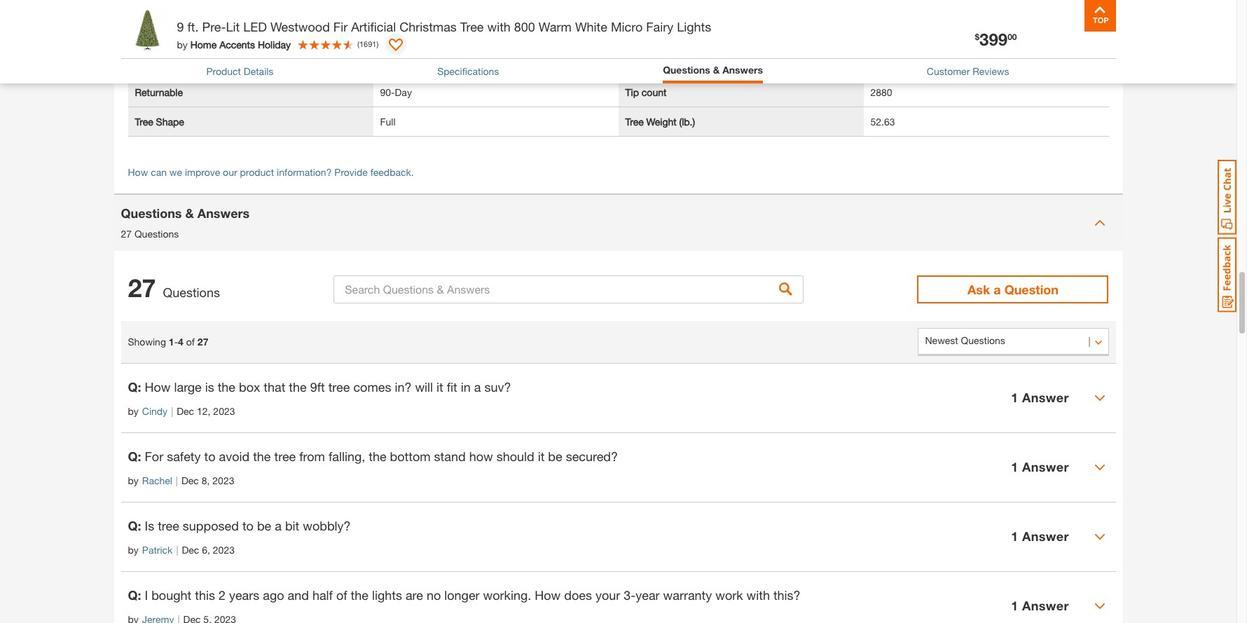 Task type: locate. For each thing, give the bounding box(es) containing it.
the right is
[[218, 379, 236, 395]]

2 vertical spatial |
[[176, 544, 178, 556]]

1 vertical spatial answers
[[198, 206, 250, 221]]

1 horizontal spatial 800
[[514, 19, 536, 34]]

the right "avoid" at the bottom left of page
[[253, 449, 271, 464]]

questions element
[[121, 363, 1117, 623]]

2 vertical spatial 27
[[198, 336, 209, 348]]

1 horizontal spatial tree
[[275, 449, 296, 464]]

& for questions & answers 27 questions
[[185, 206, 194, 221]]

lights
[[677, 19, 712, 34], [184, 27, 211, 39]]

be left secured? on the left bottom of page
[[548, 449, 563, 464]]

fit
[[447, 379, 458, 395]]

00
[[1008, 32, 1018, 42]]

0 vertical spatial dec
[[177, 405, 194, 417]]

suv?
[[485, 379, 511, 395]]

0 horizontal spatial it
[[437, 379, 444, 395]]

2 caret image from the top
[[1095, 392, 1106, 404]]

display image
[[389, 39, 403, 53]]

1 horizontal spatial lights
[[677, 19, 712, 34]]

1 vertical spatial be
[[257, 518, 272, 533]]

&
[[714, 64, 720, 76], [185, 206, 194, 221]]

work
[[716, 587, 744, 603]]

how left can
[[128, 166, 148, 178]]

2023 right the 8,
[[213, 474, 235, 486]]

white
[[576, 19, 608, 34]]

1 horizontal spatial be
[[548, 449, 563, 464]]

half
[[313, 587, 333, 603]]

tree right christmas
[[461, 19, 484, 34]]

2 vertical spatial dec
[[182, 544, 199, 556]]

lights right the 9
[[184, 27, 211, 39]]

fir
[[334, 19, 348, 34]]

0 vertical spatial it
[[437, 379, 444, 395]]

1 vertical spatial &
[[185, 206, 194, 221]]

3 caret image from the top
[[1095, 601, 1106, 612]]

q: for safety to avoid the tree from falling, the bottom stand how should it be secured?
[[128, 449, 618, 464]]

questions up count
[[663, 64, 711, 76]]

1 vertical spatial caret image
[[1095, 531, 1106, 543]]

4 answer from the top
[[1023, 598, 1070, 614]]

cindy
[[142, 405, 168, 417]]

2 q: from the top
[[128, 449, 141, 464]]

a left bit
[[275, 518, 282, 533]]

to right supposed
[[242, 518, 254, 533]]

|
[[171, 405, 173, 417], [176, 474, 178, 486], [176, 544, 178, 556]]

2023 right "6,"
[[213, 544, 235, 556]]

2023 for supposed
[[213, 544, 235, 556]]

tree left from
[[275, 449, 296, 464]]

specifications
[[438, 65, 499, 77]]

1 q: from the top
[[128, 379, 141, 395]]

box
[[239, 379, 260, 395]]

this?
[[774, 587, 801, 603]]

answer
[[1023, 390, 1070, 405], [1023, 459, 1070, 475], [1023, 529, 1070, 544], [1023, 598, 1070, 614]]

12,
[[197, 405, 211, 417]]

answers for questions & answers
[[723, 64, 764, 76]]

2023 right 12,
[[213, 405, 235, 417]]

0 vertical spatial caret image
[[1095, 217, 1106, 228]]

does
[[565, 587, 592, 603]]

1 answer for secured?
[[1012, 459, 1070, 475]]

the left 9ft
[[289, 379, 307, 395]]

customer
[[927, 65, 971, 77]]

0 vertical spatial answers
[[723, 64, 764, 76]]

2 horizontal spatial of
[[336, 587, 347, 603]]

1 vertical spatial |
[[176, 474, 178, 486]]

| right cindy button
[[171, 405, 173, 417]]

information?
[[277, 166, 332, 178]]

1 vertical spatial caret image
[[1095, 392, 1106, 404]]

dec left the 8,
[[182, 474, 199, 486]]

tree left weight
[[626, 116, 644, 127]]

years
[[229, 587, 260, 603]]

tree left shape
[[135, 116, 153, 127]]

in
[[461, 379, 471, 395]]

q: left is
[[128, 518, 141, 533]]

27
[[121, 228, 132, 240], [128, 273, 156, 303], [198, 336, 209, 348]]

1 horizontal spatial it
[[538, 449, 545, 464]]

q: for q: i bought this 2 years ago and half of the lights are no longer working. how does your 3-year warranty work with this?
[[128, 587, 141, 603]]

& inside questions & answers 27 questions
[[185, 206, 194, 221]]

1 horizontal spatial answers
[[723, 64, 764, 76]]

1 horizontal spatial &
[[714, 64, 720, 76]]

0 horizontal spatial tree
[[135, 116, 153, 127]]

0 vertical spatial |
[[171, 405, 173, 417]]

0 horizontal spatial with
[[488, 19, 511, 34]]

caret image inside questions element
[[1095, 392, 1106, 404]]

0 vertical spatial 2023
[[213, 405, 235, 417]]

1 answer for how
[[1012, 598, 1070, 614]]

1 horizontal spatial with
[[747, 587, 770, 603]]

1 for secured?
[[1012, 459, 1019, 475]]

that
[[264, 379, 286, 395]]

2 horizontal spatial tree
[[329, 379, 350, 395]]

0 horizontal spatial to
[[204, 449, 216, 464]]

by rachel | dec 8, 2023
[[128, 474, 235, 486]]

0 vertical spatial 27
[[121, 228, 132, 240]]

90-day
[[380, 86, 412, 98]]

warranty
[[664, 587, 713, 603]]

)
[[377, 39, 379, 48]]

0 vertical spatial tree
[[329, 379, 350, 395]]

by
[[177, 38, 188, 50], [128, 405, 139, 417], [128, 474, 139, 486], [128, 544, 139, 556]]

no
[[427, 587, 441, 603]]

count
[[642, 86, 667, 98]]

2 vertical spatial how
[[535, 587, 561, 603]]

2 vertical spatial caret image
[[1095, 601, 1106, 612]]

tree
[[461, 19, 484, 34], [135, 116, 153, 127], [626, 116, 644, 127]]

showing 1 - 4 of 27
[[128, 336, 209, 348]]

tree shape
[[135, 116, 184, 127]]

4 1 answer from the top
[[1012, 598, 1070, 614]]

with inside questions element
[[747, 587, 770, 603]]

0 vertical spatial caret image
[[1095, 462, 1106, 473]]

of right half
[[336, 587, 347, 603]]

questions
[[663, 64, 711, 76], [121, 206, 182, 221], [135, 228, 179, 240], [163, 284, 220, 300]]

to
[[204, 449, 216, 464], [242, 518, 254, 533]]

2023
[[213, 405, 235, 417], [213, 474, 235, 486], [213, 544, 235, 556]]

our
[[223, 166, 237, 178]]

to left "avoid" at the bottom left of page
[[204, 449, 216, 464]]

| for safety
[[176, 474, 178, 486]]

2 horizontal spatial tree
[[626, 116, 644, 127]]

q: down showing
[[128, 379, 141, 395]]

dec for large
[[177, 405, 194, 417]]

2 vertical spatial of
[[336, 587, 347, 603]]

800 right )
[[380, 27, 397, 39]]

in?
[[395, 379, 412, 395]]

dec left 12,
[[177, 405, 194, 417]]

6,
[[202, 544, 210, 556]]

1
[[169, 336, 174, 348], [1012, 390, 1019, 405], [1012, 459, 1019, 475], [1012, 529, 1019, 544], [1012, 598, 1019, 614]]

2 vertical spatial 2023
[[213, 544, 235, 556]]

dec
[[177, 405, 194, 417], [182, 474, 199, 486], [182, 544, 199, 556]]

be left bit
[[257, 518, 272, 533]]

q: left i at the left of page
[[128, 587, 141, 603]]

longer
[[445, 587, 480, 603]]

1 vertical spatial with
[[747, 587, 770, 603]]

with up specifications
[[488, 19, 511, 34]]

0 vertical spatial a
[[994, 282, 1002, 297]]

returnable
[[135, 86, 183, 98]]

questions up 4
[[163, 284, 220, 300]]

type
[[656, 27, 677, 39]]

how
[[469, 449, 493, 464]]

day
[[395, 86, 412, 98]]

0 vertical spatial of
[[173, 27, 182, 39]]

0 horizontal spatial be
[[257, 518, 272, 533]]

a
[[994, 282, 1002, 297], [474, 379, 481, 395], [275, 518, 282, 533]]

1 vertical spatial to
[[242, 518, 254, 533]]

0 horizontal spatial a
[[275, 518, 282, 533]]

1 horizontal spatial tree
[[461, 19, 484, 34]]

questions & answers
[[663, 64, 764, 76]]

2 vertical spatial a
[[275, 518, 282, 533]]

1 vertical spatial how
[[145, 379, 171, 395]]

2 answer from the top
[[1023, 459, 1070, 475]]

tree right is
[[158, 518, 179, 533]]

| right patrick
[[176, 544, 178, 556]]

0 horizontal spatial of
[[173, 27, 182, 39]]

1 horizontal spatial to
[[242, 518, 254, 533]]

4 q: from the top
[[128, 587, 141, 603]]

1 answer from the top
[[1023, 390, 1070, 405]]

0 vertical spatial how
[[128, 166, 148, 178]]

specifications button
[[438, 64, 499, 78], [438, 64, 499, 78]]

tree right 9ft
[[329, 379, 350, 395]]

stand
[[434, 449, 466, 464]]

bottom
[[390, 449, 431, 464]]

| right rachel "button"
[[176, 474, 178, 486]]

1 1 answer from the top
[[1012, 390, 1070, 405]]

led
[[243, 19, 267, 34]]

1 answer for a
[[1012, 390, 1070, 405]]

0 horizontal spatial &
[[185, 206, 194, 221]]

how can we improve our product information? provide feedback.
[[128, 166, 414, 178]]

by left cindy
[[128, 405, 139, 417]]

lights right type in the top of the page
[[677, 19, 712, 34]]

1 caret image from the top
[[1095, 217, 1106, 228]]

will
[[415, 379, 433, 395]]

by left rachel "button"
[[128, 474, 139, 486]]

4
[[178, 336, 184, 348]]

1 vertical spatial of
[[186, 336, 195, 348]]

2 horizontal spatial a
[[994, 282, 1002, 297]]

caret image
[[1095, 462, 1106, 473], [1095, 531, 1106, 543], [1095, 601, 1106, 612]]

q: how large is the box that the 9ft tree comes in? will it fit in a suv?
[[128, 379, 511, 395]]

3 q: from the top
[[128, 518, 141, 533]]

bought
[[152, 587, 192, 603]]

large
[[174, 379, 202, 395]]

reviews
[[973, 65, 1010, 77]]

by for how
[[128, 405, 139, 417]]

the left lights
[[351, 587, 369, 603]]

cindy button
[[142, 404, 168, 418]]

it right the should
[[538, 449, 545, 464]]

questions down can
[[121, 206, 182, 221]]

for
[[145, 449, 163, 464]]

a right ask
[[994, 282, 1002, 297]]

2 caret image from the top
[[1095, 531, 1106, 543]]

holiday
[[258, 38, 291, 50]]

$
[[976, 32, 980, 42]]

1 horizontal spatial of
[[186, 336, 195, 348]]

800 left warm
[[514, 19, 536, 34]]

of left ft.
[[173, 27, 182, 39]]

2880
[[871, 86, 893, 98]]

how
[[128, 166, 148, 178], [145, 379, 171, 395], [535, 587, 561, 603]]

tree for tree weight (lb.)
[[626, 116, 644, 127]]

1 caret image from the top
[[1095, 462, 1106, 473]]

0 vertical spatial &
[[714, 64, 720, 76]]

caret image for secured?
[[1095, 462, 1106, 473]]

answers
[[723, 64, 764, 76], [198, 206, 250, 221]]

0 vertical spatial be
[[548, 449, 563, 464]]

questions & answers 27 questions
[[121, 206, 250, 240]]

a right in
[[474, 379, 481, 395]]

by home accents holiday
[[177, 38, 291, 50]]

1 vertical spatial dec
[[182, 474, 199, 486]]

1 for how
[[1012, 598, 1019, 614]]

| for large
[[171, 405, 173, 417]]

with left this? at the right bottom of page
[[747, 587, 770, 603]]

dec left "6,"
[[182, 544, 199, 556]]

rachel
[[142, 474, 172, 486]]

0 horizontal spatial answers
[[198, 206, 250, 221]]

how left does
[[535, 587, 561, 603]]

2 1 answer from the top
[[1012, 459, 1070, 475]]

fairy
[[647, 19, 674, 34]]

1 vertical spatial 2023
[[213, 474, 235, 486]]

0 horizontal spatial tree
[[158, 518, 179, 533]]

of right 4
[[186, 336, 195, 348]]

q: for q: is tree supposed to be a bit wobbly?
[[128, 518, 141, 533]]

warm
[[539, 19, 572, 34]]

by left patrick
[[128, 544, 139, 556]]

how up cindy button
[[145, 379, 171, 395]]

$ 399 00
[[976, 29, 1018, 49]]

answers inside questions & answers 27 questions
[[198, 206, 250, 221]]

caret image
[[1095, 217, 1106, 228], [1095, 392, 1106, 404]]

questions & answers button
[[663, 62, 764, 80], [663, 62, 764, 77]]

| for tree
[[176, 544, 178, 556]]

product details
[[206, 65, 274, 77]]

1 vertical spatial a
[[474, 379, 481, 395]]

artificial
[[351, 19, 396, 34]]

it left fit
[[437, 379, 444, 395]]

q: left for
[[128, 449, 141, 464]]

1 answer
[[1012, 390, 1070, 405], [1012, 459, 1070, 475], [1012, 529, 1070, 544], [1012, 598, 1070, 614]]



Task type: vqa. For each thing, say whether or not it's contained in the screenshot.
The Home Depot Logo
no



Task type: describe. For each thing, give the bounding box(es) containing it.
by for for
[[128, 474, 139, 486]]

1 vertical spatial tree
[[275, 449, 296, 464]]

a inside button
[[994, 282, 1002, 297]]

bit
[[285, 518, 300, 533]]

(lb.)
[[680, 116, 696, 127]]

are
[[406, 587, 423, 603]]

by cindy | dec 12, 2023
[[128, 405, 235, 417]]

answer for how
[[1023, 598, 1070, 614]]

(
[[358, 39, 360, 48]]

safety
[[167, 449, 201, 464]]

caret image for 1 answer
[[1095, 392, 1106, 404]]

rachel button
[[142, 473, 172, 488]]

2 vertical spatial tree
[[158, 518, 179, 533]]

q: i bought this 2 years ago and half of the lights are no longer working. how does your 3-year warranty work with this?
[[128, 587, 801, 603]]

2023 for is
[[213, 405, 235, 417]]

2023 for to
[[213, 474, 235, 486]]

caret image for how
[[1095, 601, 1106, 612]]

dec for safety
[[182, 474, 199, 486]]

-
[[174, 336, 178, 348]]

1 horizontal spatial a
[[474, 379, 481, 395]]

q: is tree supposed to be a bit wobbly?
[[128, 518, 351, 533]]

q: for q: how large is the box that the 9ft tree comes in? will it fit in a suv?
[[128, 379, 141, 395]]

accents
[[220, 38, 255, 50]]

answers for questions & answers 27 questions
[[198, 206, 250, 221]]

product
[[206, 65, 241, 77]]

power type
[[626, 27, 677, 39]]

3 answer from the top
[[1023, 529, 1070, 544]]

weight
[[647, 116, 677, 127]]

is
[[205, 379, 214, 395]]

patrick
[[142, 544, 173, 556]]

1 vertical spatial 27
[[128, 273, 156, 303]]

the right falling,
[[369, 449, 387, 464]]

0 vertical spatial with
[[488, 19, 511, 34]]

0 horizontal spatial lights
[[184, 27, 211, 39]]

number
[[135, 27, 170, 39]]

improve
[[185, 166, 220, 178]]

of inside questions element
[[336, 587, 347, 603]]

ft.
[[188, 19, 199, 34]]

should
[[497, 449, 535, 464]]

0 vertical spatial to
[[204, 449, 216, 464]]

secured?
[[566, 449, 618, 464]]

9 ft. pre-lit led westwood fir artificial christmas tree with 800 warm white micro fairy lights
[[177, 19, 712, 34]]

2
[[219, 587, 226, 603]]

Search Questions & Answers text field
[[334, 275, 804, 303]]

3 1 answer from the top
[[1012, 529, 1070, 544]]

patrick button
[[142, 543, 173, 557]]

answer for secured?
[[1023, 459, 1070, 475]]

399
[[980, 29, 1008, 49]]

and
[[288, 587, 309, 603]]

tip
[[626, 86, 639, 98]]

0 horizontal spatial 800
[[380, 27, 397, 39]]

ago
[[263, 587, 284, 603]]

we
[[170, 166, 182, 178]]

christmas
[[400, 19, 457, 34]]

questions up 27 questions
[[135, 228, 179, 240]]

top button
[[1085, 0, 1117, 32]]

provide
[[335, 166, 368, 178]]

answer for a
[[1023, 390, 1070, 405]]

3-
[[624, 587, 636, 603]]

lit
[[226, 19, 240, 34]]

realistic
[[871, 57, 908, 69]]

tip count
[[626, 86, 667, 98]]

9ft
[[310, 379, 325, 395]]

1 vertical spatial it
[[538, 449, 545, 464]]

i
[[145, 587, 148, 603]]

1 for a
[[1012, 390, 1019, 405]]

52.63
[[871, 116, 896, 127]]

8,
[[202, 474, 210, 486]]

this
[[195, 587, 215, 603]]

tree for tree shape
[[135, 116, 153, 127]]

falling,
[[329, 449, 365, 464]]

shape
[[156, 116, 184, 127]]

tree weight (lb.)
[[626, 116, 696, 127]]

westwood
[[271, 19, 330, 34]]

customer reviews
[[927, 65, 1010, 77]]

details
[[244, 65, 274, 77]]

lights
[[372, 587, 402, 603]]

showing
[[128, 336, 166, 348]]

by down the 9
[[177, 38, 188, 50]]

90-
[[380, 86, 395, 98]]

full
[[380, 116, 396, 127]]

year
[[636, 587, 660, 603]]

q: for q: for safety to avoid the tree from falling, the bottom stand how should it be secured?
[[128, 449, 141, 464]]

by patrick | dec 6, 2023
[[128, 544, 235, 556]]

( 1691 )
[[358, 39, 379, 48]]

product image image
[[124, 7, 170, 53]]

question
[[1005, 282, 1059, 297]]

your
[[596, 587, 621, 603]]

dec for tree
[[182, 544, 199, 556]]

caret image for 27
[[1095, 217, 1106, 228]]

by for is
[[128, 544, 139, 556]]

feedback link image
[[1219, 237, 1237, 313]]

27 inside questions & answers 27 questions
[[121, 228, 132, 240]]

& for questions & answers
[[714, 64, 720, 76]]

live chat image
[[1219, 160, 1237, 235]]

ask a question button
[[918, 275, 1109, 303]]

realism
[[626, 57, 661, 69]]

supposed
[[183, 518, 239, 533]]

from
[[300, 449, 325, 464]]

micro
[[611, 19, 643, 34]]

questions inside 27 questions
[[163, 284, 220, 300]]



